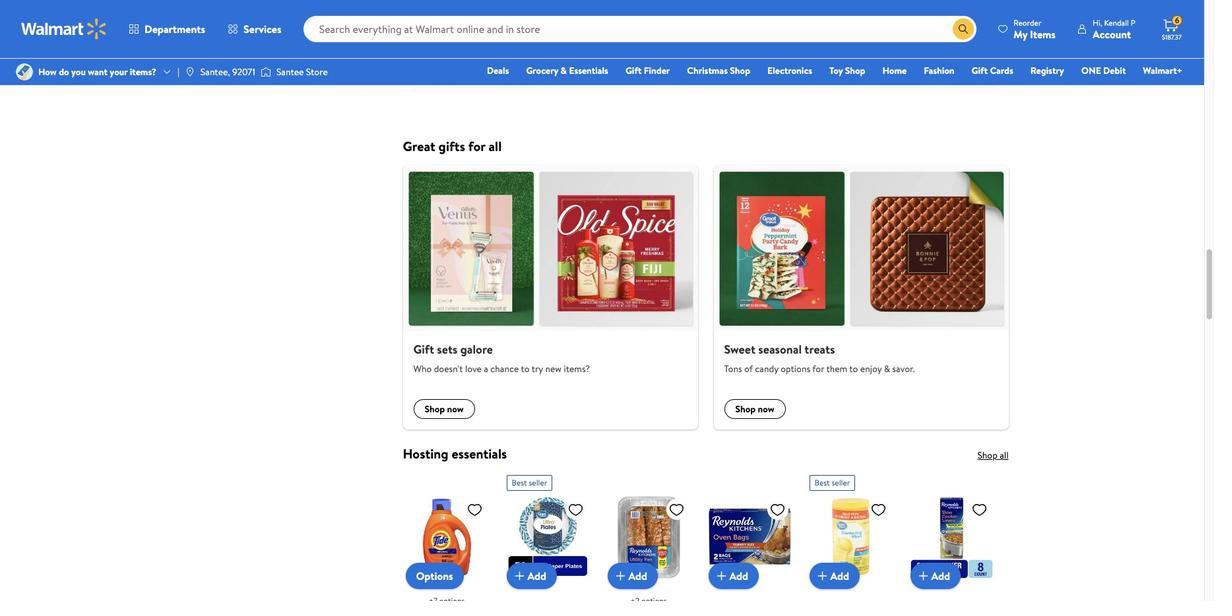 Task type: vqa. For each thing, say whether or not it's contained in the screenshot.
REYNOLDS KITCHENS SLOW COOKER LINERS, REGULAR (FITS 3-8 QUARTS), 8 COUNT image
yes



Task type: locate. For each thing, give the bounding box(es) containing it.
shop down tons
[[736, 403, 756, 416]]

shop
[[730, 64, 751, 77], [845, 64, 866, 77], [425, 403, 445, 416], [736, 403, 756, 416], [978, 449, 998, 462]]

to right them
[[850, 363, 858, 376]]

how do you want your items?
[[38, 65, 156, 79]]

list containing gift sets galore
[[395, 166, 1017, 430]]

2 best from the left
[[815, 477, 830, 489]]

0 vertical spatial seasonal
[[698, 13, 775, 42]]

walmart+ link
[[1138, 63, 1189, 78]]

0 vertical spatial of
[[697, 42, 708, 58]]

shop now inside "sweet seasonal treats" "list item"
[[736, 403, 775, 416]]

2 shop now from the left
[[736, 403, 775, 416]]

1 best from the left
[[512, 477, 527, 489]]

0 vertical spatial items?
[[130, 65, 156, 79]]

3 add from the left
[[730, 569, 749, 584]]

more.
[[777, 42, 806, 58]]

registry link
[[1025, 63, 1070, 78]]

for inside sweet seasonal treats tons of candy options for them to enjoy & savor.
[[813, 363, 825, 376]]

grocery
[[526, 64, 559, 77]]

1 horizontal spatial all
[[1000, 449, 1009, 462]]

reorder my items
[[1014, 17, 1056, 41]]

shop down who
[[425, 403, 445, 416]]

1 horizontal spatial best
[[815, 477, 830, 489]]

best seller up great value lemon scent disinfecting wipes, 75 count, 1 lbs, 5.5 ounce image
[[815, 477, 850, 489]]

of
[[697, 42, 708, 58], [745, 363, 753, 376]]

0 horizontal spatial all
[[489, 137, 502, 155]]

add for the add to cart "icon" for reynolds kitchens slow cooker liners, regular (fits 3-8 quarts), 8 count image
[[932, 569, 951, 584]]

2 seller from the left
[[832, 477, 850, 489]]

gift
[[626, 64, 642, 77], [972, 64, 988, 77], [414, 341, 434, 358]]

4 add to cart image from the left
[[815, 568, 831, 584]]

items? right 'your'
[[130, 65, 156, 79]]

santee
[[277, 65, 304, 79]]

one
[[1082, 64, 1102, 77]]

add to cart image for great value lemon scent disinfecting wipes, 75 count, 1 lbs, 5.5 ounce image
[[815, 568, 831, 584]]

seller up the great value ultra disposable paper dinner plates, white, 10 inch, 50 plates, patterned image
[[529, 477, 547, 489]]

debit
[[1104, 64, 1126, 77]]

now inside gift sets galore "list item"
[[447, 403, 464, 416]]

grocery & essentials link
[[520, 63, 614, 78]]

gift up who
[[414, 341, 434, 358]]

1 vertical spatial seasonal
[[759, 341, 802, 358]]

0 horizontal spatial now
[[447, 403, 464, 416]]

finder
[[644, 64, 670, 77]]

gift for sets
[[414, 341, 434, 358]]

1 add to cart image from the left
[[512, 568, 528, 584]]

5 add to cart image from the left
[[916, 568, 932, 584]]

5 add from the left
[[932, 569, 951, 584]]

0 horizontal spatial for
[[468, 137, 486, 155]]

4 product group from the left
[[810, 470, 892, 601]]

of right tons
[[745, 363, 753, 376]]

pickup
[[606, 42, 640, 58]]

best up the great value ultra disposable paper dinner plates, white, 10 inch, 50 plates, patterned image
[[512, 477, 527, 489]]

shop now inside gift sets galore "list item"
[[425, 403, 464, 416]]

add for the add to cart "icon" corresponding to the great value ultra disposable paper dinner plates, white, 10 inch, 50 plates, patterned image
[[528, 569, 547, 584]]

seller for fourth product group
[[832, 477, 850, 489]]

1 seller from the left
[[529, 477, 547, 489]]

0 horizontal spatial best seller
[[512, 477, 547, 489]]

$187.37
[[1162, 32, 1182, 42]]

options
[[416, 569, 453, 584]]

best for second product group
[[512, 477, 527, 489]]

0 horizontal spatial items?
[[130, 65, 156, 79]]

0 horizontal spatial shop now
[[425, 403, 464, 416]]

shop down wine
[[730, 64, 751, 77]]

|
[[178, 65, 179, 79]]

1 add button from the left
[[507, 563, 557, 590]]

grocery & essentials
[[526, 64, 609, 77]]

of up the christmas
[[697, 42, 708, 58]]

to left try
[[521, 363, 530, 376]]

add button
[[507, 563, 557, 590], [608, 563, 658, 590], [709, 563, 759, 590], [810, 563, 860, 590], [911, 563, 961, 590]]

0 horizontal spatial  image
[[16, 63, 33, 81]]

chance
[[491, 363, 519, 376]]

sets
[[437, 341, 458, 358]]

reorder
[[1014, 17, 1042, 28]]

1 horizontal spatial for
[[813, 363, 825, 376]]

electronics
[[768, 64, 813, 77]]

tons
[[724, 363, 742, 376]]

shop right toy
[[845, 64, 866, 77]]

for left them
[[813, 363, 825, 376]]

best up great value lemon scent disinfecting wipes, 75 count, 1 lbs, 5.5 ounce image
[[815, 477, 830, 489]]

them
[[827, 363, 848, 376]]

shop now down doesn't
[[425, 403, 464, 416]]

add to cart image
[[512, 568, 528, 584], [613, 568, 629, 584], [714, 568, 730, 584], [815, 568, 831, 584], [916, 568, 932, 584]]

1 horizontal spatial seller
[[832, 477, 850, 489]]

christmas shop link
[[681, 63, 757, 78]]

you
[[71, 65, 86, 79]]

0 horizontal spatial seller
[[529, 477, 547, 489]]

gift for finder
[[626, 64, 642, 77]]

shop up add to favorites list, reynolds kitchens slow cooker liners, regular (fits 3-8 quarts), 8 count image
[[978, 449, 998, 462]]

2 to from the left
[[850, 363, 858, 376]]

1 add from the left
[[528, 569, 547, 584]]

1 vertical spatial of
[[745, 363, 753, 376]]

enjoy
[[861, 363, 882, 376]]

doesn't
[[434, 363, 463, 376]]

of inside sweet seasonal treats tons of candy options for them to enjoy & savor.
[[745, 363, 753, 376]]

for right gifts
[[468, 137, 486, 155]]

kendall
[[1105, 17, 1129, 28]]

gift cards link
[[966, 63, 1020, 78]]

2 horizontal spatial gift
[[972, 64, 988, 77]]

wine
[[739, 42, 763, 58]]

& right enjoy
[[884, 363, 890, 376]]

sweet seasonal treats list item
[[706, 166, 1017, 430]]

items?
[[130, 65, 156, 79], [564, 363, 590, 376]]

product group containing options
[[406, 470, 488, 601]]

seasonal up christmas shop 'link'
[[698, 13, 775, 42]]

1 vertical spatial for
[[813, 363, 825, 376]]

add for great value lemon scent disinfecting wipes, 75 count, 1 lbs, 5.5 ounce image's the add to cart "icon"
[[831, 569, 850, 584]]

& right grocery
[[561, 64, 567, 77]]

1 product group from the left
[[406, 470, 488, 601]]

best seller up the great value ultra disposable paper dinner plates, white, 10 inch, 50 plates, patterned image
[[512, 477, 547, 489]]

4 add from the left
[[831, 569, 850, 584]]

0 horizontal spatial of
[[697, 42, 708, 58]]

items
[[1030, 27, 1056, 41]]

seller
[[529, 477, 547, 489], [832, 477, 850, 489]]

list
[[395, 166, 1017, 430]]

shop now down candy
[[736, 403, 775, 416]]

toy shop link
[[824, 63, 872, 78]]

1 horizontal spatial gift
[[626, 64, 642, 77]]

3 add button from the left
[[709, 563, 759, 590]]

items? inside gift sets galore who doesn't love a chance to try new items?
[[564, 363, 590, 376]]

add button for "reynolds kitchens heavy duty grilling pan, 13.25 x 9.63 x 3.5 inches" image
[[608, 563, 658, 590]]

reynolds kitchens slow cooker liners, regular (fits 3-8 quarts), 8 count image
[[911, 497, 993, 579]]

great
[[403, 137, 436, 155]]

add button for the great value ultra disposable paper dinner plates, white, 10 inch, 50 plates, patterned image
[[507, 563, 557, 590]]

2 horizontal spatial now
[[758, 403, 775, 416]]

items? right new on the bottom left of the page
[[564, 363, 590, 376]]

3 add to cart image from the left
[[714, 568, 730, 584]]

2 add button from the left
[[608, 563, 658, 590]]

best seller for fourth product group
[[815, 477, 850, 489]]

services
[[244, 22, 282, 36]]

product group
[[406, 470, 488, 601], [507, 470, 589, 601], [608, 470, 690, 601], [810, 470, 892, 601]]

beer,
[[711, 42, 737, 58]]

1 horizontal spatial shop now
[[736, 403, 775, 416]]

seller for second product group
[[529, 477, 547, 489]]

one debit
[[1082, 64, 1126, 77]]

2 product group from the left
[[507, 470, 589, 601]]

seasonal up candy
[[759, 341, 802, 358]]

walmart+
[[1144, 64, 1183, 77]]

2 add from the left
[[629, 569, 648, 584]]

home
[[883, 64, 907, 77]]

to
[[521, 363, 530, 376], [850, 363, 858, 376]]

gift left the cards
[[972, 64, 988, 77]]

walmart image
[[21, 18, 107, 40]]

gift inside gift sets galore who doesn't love a chance to try new items?
[[414, 341, 434, 358]]

5 add button from the left
[[911, 563, 961, 590]]

seasonal
[[698, 13, 775, 42], [759, 341, 802, 358]]

for
[[468, 137, 486, 155], [813, 363, 825, 376]]

all
[[489, 137, 502, 155], [1000, 449, 1009, 462]]

classic brews & seasonal favorites pickup & delivery of beer, wine & more.
[[551, 13, 861, 58]]

& inside sweet seasonal treats tons of candy options for them to enjoy & savor.
[[884, 363, 890, 376]]

1 horizontal spatial  image
[[261, 65, 271, 79]]

seller up great value lemon scent disinfecting wipes, 75 count, 1 lbs, 5.5 ounce image
[[832, 477, 850, 489]]

now inside "sweet seasonal treats" "list item"
[[758, 403, 775, 416]]

1 vertical spatial items?
[[564, 363, 590, 376]]

best seller
[[512, 477, 547, 489], [815, 477, 850, 489]]

2 add to cart image from the left
[[613, 568, 629, 584]]

1 best seller from the left
[[512, 477, 547, 489]]

savor.
[[893, 363, 915, 376]]

1 horizontal spatial to
[[850, 363, 858, 376]]

gift finder
[[626, 64, 670, 77]]

your
[[110, 65, 128, 79]]

Search search field
[[303, 16, 977, 42]]

 image
[[185, 67, 195, 77]]

0 horizontal spatial best
[[512, 477, 527, 489]]

0 horizontal spatial to
[[521, 363, 530, 376]]

order
[[678, 69, 709, 86]]

 image left how
[[16, 63, 33, 81]]

classic
[[551, 13, 614, 42]]

&
[[678, 13, 693, 42], [643, 42, 651, 58], [766, 42, 774, 58], [561, 64, 567, 77], [884, 363, 890, 376]]

options
[[781, 363, 811, 376]]

fashion
[[924, 64, 955, 77]]

1 to from the left
[[521, 363, 530, 376]]

0 horizontal spatial gift
[[414, 341, 434, 358]]

1 shop now from the left
[[425, 403, 464, 416]]

4 add button from the left
[[810, 563, 860, 590]]

santee store
[[277, 65, 328, 79]]

add to cart image for "reynolds kitchens heavy duty grilling pan, 13.25 x 9.63 x 3.5 inches" image
[[613, 568, 629, 584]]

1 horizontal spatial items?
[[564, 363, 590, 376]]

0 vertical spatial all
[[489, 137, 502, 155]]

best
[[512, 477, 527, 489], [815, 477, 830, 489]]

1 horizontal spatial of
[[745, 363, 753, 376]]

1 vertical spatial all
[[1000, 449, 1009, 462]]

pickup & delivery of beer, wine & more. from classic brews to seasonal favorites. order now. image
[[414, 0, 998, 106]]

 image
[[16, 63, 33, 81], [261, 65, 271, 79]]

galore
[[461, 341, 493, 358]]

santee,
[[201, 65, 230, 79]]

now for sweet seasonal treats
[[758, 403, 775, 416]]

want
[[88, 65, 108, 79]]

2 best seller from the left
[[815, 477, 850, 489]]

1 horizontal spatial best seller
[[815, 477, 850, 489]]

 image right 92071
[[261, 65, 271, 79]]

gift down pickup
[[626, 64, 642, 77]]



Task type: describe. For each thing, give the bounding box(es) containing it.
92071
[[232, 65, 255, 79]]

services button
[[217, 13, 293, 45]]

 image for how do you want your items?
[[16, 63, 33, 81]]

add button for reynolds oven bags, turkey size, 2 ct image
[[709, 563, 759, 590]]

store
[[306, 65, 328, 79]]

new
[[545, 363, 562, 376]]

toy shop
[[830, 64, 866, 77]]

& right wine
[[766, 42, 774, 58]]

deals
[[487, 64, 509, 77]]

seasonal inside sweet seasonal treats tons of candy options for them to enjoy & savor.
[[759, 341, 802, 358]]

shop now for sets
[[425, 403, 464, 416]]

reynolds oven bags, turkey size, 2 ct image
[[709, 497, 791, 579]]

best seller for second product group
[[512, 477, 547, 489]]

add button for reynolds kitchens slow cooker liners, regular (fits 3-8 quarts), 8 count image
[[911, 563, 961, 590]]

hi, kendall p account
[[1093, 17, 1136, 41]]

registry
[[1031, 64, 1065, 77]]

options link
[[406, 563, 464, 590]]

home link
[[877, 63, 913, 78]]

sweet seasonal treats tons of candy options for them to enjoy & savor.
[[724, 341, 915, 376]]

love
[[465, 363, 482, 376]]

6
[[1175, 15, 1180, 26]]

christmas
[[687, 64, 728, 77]]

my
[[1014, 27, 1028, 41]]

& up gift finder
[[643, 42, 651, 58]]

best for fourth product group
[[815, 477, 830, 489]]

of inside "classic brews & seasonal favorites pickup & delivery of beer, wine & more."
[[697, 42, 708, 58]]

add for reynolds oven bags, turkey size, 2 ct image's the add to cart "icon"
[[730, 569, 749, 584]]

hi,
[[1093, 17, 1103, 28]]

departments button
[[117, 13, 217, 45]]

add to cart image for reynolds kitchens slow cooker liners, regular (fits 3-8 quarts), 8 count image
[[916, 568, 932, 584]]

add to cart image for the great value ultra disposable paper dinner plates, white, 10 inch, 50 plates, patterned image
[[512, 568, 528, 584]]

hosting essentials
[[403, 445, 507, 463]]

do
[[59, 65, 69, 79]]

candy
[[755, 363, 779, 376]]

add to cart image for reynolds oven bags, turkey size, 2 ct image
[[714, 568, 730, 584]]

electronics link
[[762, 63, 819, 78]]

add to favorites list, reynolds kitchens slow cooker liners, regular (fits 3-8 quarts), 8 count image
[[972, 502, 988, 518]]

gift finder link
[[620, 63, 676, 78]]

add button for great value lemon scent disinfecting wipes, 75 count, 1 lbs, 5.5 ounce image
[[810, 563, 860, 590]]

 image for santee store
[[261, 65, 271, 79]]

seasonal inside "classic brews & seasonal favorites pickup & delivery of beer, wine & more."
[[698, 13, 775, 42]]

gift sets galore list item
[[395, 166, 706, 430]]

shop all link
[[978, 449, 1009, 462]]

add to favorites list, reynolds kitchens heavy duty grilling pan, 13.25 x 9.63 x 3.5 inches image
[[669, 502, 685, 518]]

fashion link
[[918, 63, 961, 78]]

sweet
[[724, 341, 756, 358]]

to inside gift sets galore who doesn't love a chance to try new items?
[[521, 363, 530, 376]]

shop inside gift sets galore "list item"
[[425, 403, 445, 416]]

deals link
[[481, 63, 515, 78]]

1 horizontal spatial now
[[712, 69, 734, 86]]

order now link
[[678, 69, 734, 86]]

how
[[38, 65, 57, 79]]

Walmart Site-Wide search field
[[303, 16, 977, 42]]

reynolds kitchens heavy duty grilling pan, 13.25 x 9.63 x 3.5 inches image
[[608, 497, 690, 579]]

0 vertical spatial for
[[468, 137, 486, 155]]

brews
[[619, 13, 673, 42]]

great gifts for all
[[403, 137, 502, 155]]

toy
[[830, 64, 843, 77]]

account
[[1093, 27, 1132, 41]]

order now
[[678, 69, 734, 86]]

treats
[[805, 341, 835, 358]]

gifts
[[439, 137, 465, 155]]

add to favorites list, tide liquid laundry detergent, original, 64 loads 92 fl oz, he compatible image
[[467, 502, 483, 518]]

tide liquid laundry detergent, original, 64 loads 92 fl oz, he compatible image
[[406, 497, 488, 579]]

gift sets galore who doesn't love a chance to try new items?
[[414, 341, 590, 376]]

shop inside "sweet seasonal treats" "list item"
[[736, 403, 756, 416]]

essentials
[[452, 445, 507, 463]]

great value ultra disposable paper dinner plates, white, 10 inch, 50 plates, patterned image
[[507, 497, 589, 579]]

great value lemon scent disinfecting wipes, 75 count, 1 lbs, 5.5 ounce image
[[810, 497, 892, 579]]

hosting
[[403, 445, 449, 463]]

one debit link
[[1076, 63, 1132, 78]]

shop inside 'link'
[[730, 64, 751, 77]]

gift cards
[[972, 64, 1014, 77]]

add to favorites list, great value lemon scent disinfecting wipes, 75 count, 1 lbs, 5.5 ounce image
[[871, 502, 887, 518]]

search icon image
[[958, 24, 969, 34]]

shop now for seasonal
[[736, 403, 775, 416]]

departments
[[145, 22, 205, 36]]

cards
[[990, 64, 1014, 77]]

gift for cards
[[972, 64, 988, 77]]

essentials
[[569, 64, 609, 77]]

& right brews
[[678, 13, 693, 42]]

favorites
[[780, 13, 861, 42]]

add to favorites list, reynolds oven bags, turkey size, 2 ct image
[[770, 502, 786, 518]]

add for the add to cart "icon" associated with "reynolds kitchens heavy duty grilling pan, 13.25 x 9.63 x 3.5 inches" image
[[629, 569, 648, 584]]

6 $187.37
[[1162, 15, 1182, 42]]

santee, 92071
[[201, 65, 255, 79]]

try
[[532, 363, 543, 376]]

add to favorites list, great value ultra disposable paper dinner plates, white, 10 inch, 50 plates, patterned image
[[568, 502, 584, 518]]

3 product group from the left
[[608, 470, 690, 601]]

to inside sweet seasonal treats tons of candy options for them to enjoy & savor.
[[850, 363, 858, 376]]

p
[[1131, 17, 1136, 28]]

now for gift sets galore
[[447, 403, 464, 416]]

shop all
[[978, 449, 1009, 462]]

who
[[414, 363, 432, 376]]

christmas shop
[[687, 64, 751, 77]]

delivery
[[654, 42, 694, 58]]

a
[[484, 363, 488, 376]]



